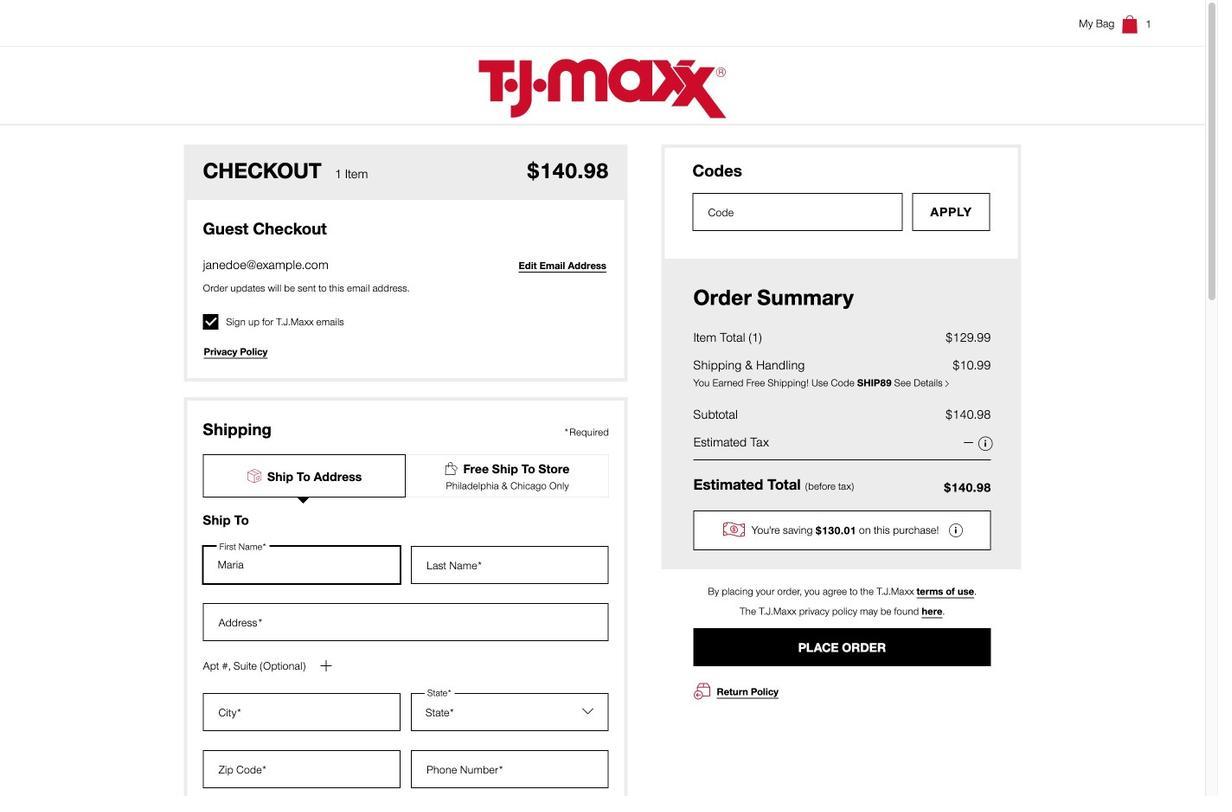 Task type: locate. For each thing, give the bounding box(es) containing it.
3 group from the top
[[203, 750, 609, 788]]

1 group from the top
[[203, 542, 609, 584]]

Last Name text field
[[411, 546, 609, 584]]

banner
[[0, 0, 1205, 125]]

active image
[[247, 468, 262, 484]]

group
[[203, 542, 609, 584], [203, 686, 609, 731], [203, 750, 609, 788]]

Address text field
[[203, 603, 609, 641]]

2 vertical spatial group
[[203, 750, 609, 788]]

2 group from the top
[[203, 686, 609, 731]]

None submit
[[912, 193, 990, 231]]

1 vertical spatial group
[[203, 686, 609, 731]]

0 vertical spatial group
[[203, 542, 609, 584]]

inactive image
[[445, 462, 458, 475]]



Task type: vqa. For each thing, say whether or not it's contained in the screenshot.
valid icon associated with THE ADDRESS text box
no



Task type: describe. For each thing, give the bounding box(es) containing it.
Enter Code text field
[[693, 193, 903, 231]]

Phone Number telephone field
[[411, 750, 609, 788]]

First Name text field
[[203, 546, 401, 584]]

Apt #, Suite (Optional) text field
[[203, 674, 609, 712]]

minus image
[[964, 442, 974, 444]]

t.j. maxx home image
[[479, 59, 726, 118]]

City text field
[[203, 693, 401, 731]]

Zip Code text field
[[203, 750, 401, 788]]



